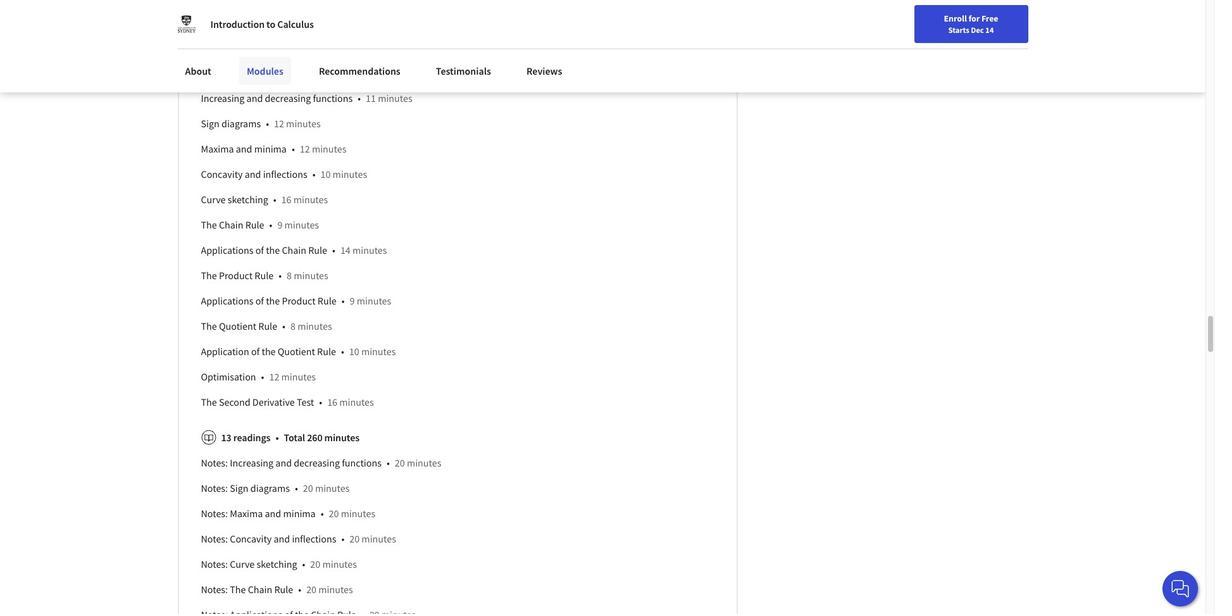 Task type: describe. For each thing, give the bounding box(es) containing it.
0 vertical spatial inflections
[[263, 168, 307, 180]]

1 vertical spatial 12
[[300, 142, 310, 155]]

concavity and inflections • 10 minutes
[[201, 168, 367, 180]]

notes: concavity and inflections • 20 minutes
[[201, 532, 396, 545]]

and down sign diagrams • 12 minutes
[[236, 142, 252, 155]]

introduction for introduction to module 4
[[201, 66, 254, 79]]

the for the product rule
[[201, 269, 217, 282]]

1 vertical spatial minima
[[283, 507, 316, 520]]

modules link
[[239, 57, 291, 85]]

recommendations link
[[311, 57, 408, 85]]

the for product
[[266, 294, 280, 307]]

1 vertical spatial quotient
[[278, 345, 315, 358]]

of for chain
[[256, 244, 264, 256]]

notes: increasing and decreasing functions • 20 minutes
[[201, 456, 442, 469]]

for
[[969, 13, 980, 24]]

the for the second derivative test
[[201, 396, 217, 408]]

0 vertical spatial quotient
[[219, 320, 256, 332]]

applications for applications of the chain rule
[[201, 244, 254, 256]]

notes: for notes: curve sketching
[[201, 558, 228, 570]]

applications of the chain rule • 14 minutes
[[201, 244, 387, 256]]

module
[[406, 66, 440, 79]]

preview module link
[[369, 66, 440, 79]]

minute
[[326, 66, 356, 79]]

application
[[201, 345, 249, 358]]

0 vertical spatial increasing
[[201, 92, 245, 104]]

applications for applications of the product rule
[[201, 294, 254, 307]]

notes: for notes: the chain rule
[[201, 583, 228, 596]]

0 horizontal spatial curve
[[201, 193, 226, 206]]

calculus
[[277, 18, 314, 30]]

the chain rule • 9 minutes
[[201, 218, 319, 231]]

0 vertical spatial 10
[[321, 168, 331, 180]]

enroll for free starts dec 14
[[944, 13, 999, 35]]

the for quotient
[[262, 345, 276, 358]]

of for product
[[256, 294, 264, 307]]

14 videos
[[221, 41, 262, 54]]

to for module
[[256, 66, 265, 79]]

sign diagrams • 12 minutes
[[201, 117, 321, 130]]

and up notes: curve sketching • 20 minutes
[[274, 532, 290, 545]]

free
[[982, 13, 999, 24]]

test
[[297, 396, 314, 408]]

14 inside 'enroll for free starts dec 14'
[[986, 25, 994, 35]]

notes: sign diagrams • 20 minutes
[[201, 482, 350, 494]]

of for quotient
[[251, 345, 260, 358]]

1 vertical spatial increasing
[[230, 456, 274, 469]]

0 horizontal spatial product
[[219, 269, 253, 282]]

shopping cart: 1 item image
[[910, 9, 934, 30]]

1 vertical spatial inflections
[[292, 532, 336, 545]]

0 vertical spatial chain
[[219, 218, 243, 231]]

and down introduction to module 4
[[247, 92, 263, 104]]

optimisation
[[201, 370, 256, 383]]

curve sketching • 16 minutes
[[201, 193, 328, 206]]

preview
[[369, 66, 404, 79]]

the quotient rule • 8 minutes
[[201, 320, 332, 332]]

the for the quotient rule
[[201, 320, 217, 332]]

0 vertical spatial functions
[[313, 92, 353, 104]]

and down notes: sign diagrams • 20 minutes
[[265, 507, 281, 520]]

0 vertical spatial minima
[[254, 142, 287, 155]]

introduction to calculus
[[211, 18, 314, 30]]

readings
[[233, 431, 271, 444]]

notes: maxima and minima • 20 minutes
[[201, 507, 376, 520]]

application of the quotient rule • 10 minutes
[[201, 345, 396, 358]]

increasing and decreasing functions • 11 minutes
[[201, 92, 413, 104]]

notes: for notes: concavity and inflections
[[201, 532, 228, 545]]

and up notes: sign diagrams • 20 minutes
[[276, 456, 292, 469]]



Task type: vqa. For each thing, say whether or not it's contained in the screenshot.


Task type: locate. For each thing, give the bounding box(es) containing it.
13
[[221, 431, 232, 444]]

1 horizontal spatial 14
[[341, 244, 351, 256]]

inflections down maxima and minima • 12 minutes
[[263, 168, 307, 180]]

1 vertical spatial 14
[[221, 41, 232, 54]]

0 horizontal spatial quotient
[[219, 320, 256, 332]]

1 vertical spatial introduction
[[201, 66, 254, 79]]

and
[[247, 92, 263, 104], [236, 142, 252, 155], [245, 168, 261, 180], [276, 456, 292, 469], [265, 507, 281, 520], [274, 532, 290, 545]]

diagrams up notes: maxima and minima • 20 minutes
[[251, 482, 290, 494]]

1 vertical spatial 9
[[350, 294, 355, 307]]

the for the chain rule
[[201, 218, 217, 231]]

0 horizontal spatial 14
[[221, 41, 232, 54]]

1 horizontal spatial chain
[[248, 583, 272, 596]]

quotient up application
[[219, 320, 256, 332]]

0 vertical spatial 12
[[274, 117, 284, 130]]

to inside the 'hide info about module content' region
[[256, 66, 265, 79]]

and up curve sketching • 16 minutes
[[245, 168, 261, 180]]

increasing
[[201, 92, 245, 104], [230, 456, 274, 469]]

videos
[[233, 41, 262, 54]]

maxima down sign diagrams • 12 minutes
[[201, 142, 234, 155]]

11
[[366, 92, 376, 104]]

1 vertical spatial of
[[256, 294, 264, 307]]

notes: for notes: sign diagrams
[[201, 482, 228, 494]]

product down the chain rule • 9 minutes
[[219, 269, 253, 282]]

1 vertical spatial applications
[[201, 294, 254, 307]]

0 vertical spatial curve
[[201, 193, 226, 206]]

260
[[307, 431, 323, 444]]

applications down the chain rule • 9 minutes
[[201, 244, 254, 256]]

1 vertical spatial the
[[266, 294, 280, 307]]

0 vertical spatial sign
[[201, 117, 220, 130]]

2 vertical spatial of
[[251, 345, 260, 358]]

curve up notes: the chain rule • 20 minutes
[[230, 558, 255, 570]]

modules
[[247, 65, 284, 77]]

diagrams
[[222, 117, 261, 130], [251, 482, 290, 494]]

0 vertical spatial total
[[275, 41, 296, 54]]

13 readings
[[221, 431, 271, 444]]

maxima and minima • 12 minutes
[[201, 142, 347, 155]]

derivative
[[253, 396, 295, 408]]

16 right test
[[327, 396, 337, 408]]

1 horizontal spatial 9
[[350, 294, 355, 307]]

curve up the chain rule • 9 minutes
[[201, 193, 226, 206]]

• total 154 minutes
[[267, 41, 351, 54]]

english
[[963, 14, 994, 27]]

module
[[267, 66, 299, 79]]

inflections down notes: maxima and minima • 20 minutes
[[292, 532, 336, 545]]

0 vertical spatial 8
[[287, 269, 292, 282]]

maxima down notes: sign diagrams • 20 minutes
[[230, 507, 263, 520]]

0 vertical spatial maxima
[[201, 142, 234, 155]]

optimisation • 12 minutes
[[201, 370, 316, 383]]

minutes
[[315, 41, 351, 54], [378, 92, 413, 104], [286, 117, 321, 130], [312, 142, 347, 155], [333, 168, 367, 180], [294, 193, 328, 206], [285, 218, 319, 231], [353, 244, 387, 256], [294, 269, 328, 282], [357, 294, 391, 307], [298, 320, 332, 332], [361, 345, 396, 358], [281, 370, 316, 383], [339, 396, 374, 408], [325, 431, 360, 444], [407, 456, 442, 469], [315, 482, 350, 494], [341, 507, 376, 520], [362, 532, 396, 545], [323, 558, 357, 570], [319, 583, 353, 596]]

total
[[275, 41, 296, 54], [284, 431, 305, 444]]

1 vertical spatial total
[[284, 431, 305, 444]]

introduction inside the 'hide info about module content' region
[[201, 66, 254, 79]]

quotient
[[219, 320, 256, 332], [278, 345, 315, 358]]

introduction
[[211, 18, 265, 30], [201, 66, 254, 79]]

8 down applications of the product rule • 9 minutes
[[291, 320, 296, 332]]

rule
[[245, 218, 264, 231], [308, 244, 327, 256], [255, 269, 274, 282], [318, 294, 337, 307], [258, 320, 277, 332], [317, 345, 336, 358], [274, 583, 293, 596]]

the university of sydney image
[[178, 15, 195, 33]]

1 horizontal spatial 10
[[349, 345, 359, 358]]

maxima
[[201, 142, 234, 155], [230, 507, 263, 520]]

total for total 260 minutes
[[284, 431, 305, 444]]

1 vertical spatial curve
[[230, 558, 255, 570]]

8 down applications of the chain rule • 14 minutes
[[287, 269, 292, 282]]

1 vertical spatial product
[[282, 294, 316, 307]]

concavity
[[201, 168, 243, 180], [230, 532, 272, 545]]

9
[[278, 218, 283, 231], [350, 294, 355, 307]]

introduction to module 4
[[201, 66, 306, 79]]

10
[[321, 168, 331, 180], [349, 345, 359, 358]]

reviews link
[[519, 57, 570, 85]]

2 vertical spatial 14
[[341, 244, 351, 256]]

1 vertical spatial 10
[[349, 345, 359, 358]]

0 vertical spatial sketching
[[228, 193, 268, 206]]

increasing down readings
[[230, 456, 274, 469]]

to for calculus
[[267, 18, 276, 30]]

1 horizontal spatial curve
[[230, 558, 255, 570]]

0 vertical spatial concavity
[[201, 168, 243, 180]]

2 horizontal spatial chain
[[282, 244, 306, 256]]

0 vertical spatial 14
[[986, 25, 994, 35]]

applications of the product rule • 9 minutes
[[201, 294, 391, 307]]

of down the chain rule • 9 minutes
[[256, 244, 264, 256]]

2 notes: from the top
[[201, 482, 228, 494]]

of up optimisation • 12 minutes at the left of the page
[[251, 345, 260, 358]]

curve
[[201, 193, 226, 206], [230, 558, 255, 570]]

starts
[[949, 25, 970, 35]]

decreasing down • total 260 minutes
[[294, 456, 340, 469]]

12
[[274, 117, 284, 130], [300, 142, 310, 155], [269, 370, 279, 383]]

total left 154
[[275, 41, 296, 54]]

minima down sign diagrams • 12 minutes
[[254, 142, 287, 155]]

the up the quotient rule • 8 minutes
[[266, 294, 280, 307]]

4
[[301, 66, 306, 79]]

the for chain
[[266, 244, 280, 256]]

sign down the 13 readings
[[230, 482, 249, 494]]

0 vertical spatial decreasing
[[265, 92, 311, 104]]

0 horizontal spatial 10
[[321, 168, 331, 180]]

to left calculus
[[267, 18, 276, 30]]

notes: for notes: increasing and decreasing functions
[[201, 456, 228, 469]]

hide info about module content region
[[201, 30, 715, 614]]

0 vertical spatial introduction
[[211, 18, 265, 30]]

reviews
[[527, 65, 562, 77]]

about link
[[178, 57, 219, 85]]

1 vertical spatial functions
[[342, 456, 382, 469]]

functions down minute on the left top of the page
[[313, 92, 353, 104]]

english button
[[940, 0, 1017, 41]]

the
[[201, 218, 217, 231], [201, 269, 217, 282], [201, 320, 217, 332], [201, 396, 217, 408], [230, 583, 246, 596]]

dec
[[971, 25, 984, 35]]

to left module
[[256, 66, 265, 79]]

about
[[185, 65, 211, 77]]

0 vertical spatial diagrams
[[222, 117, 261, 130]]

product
[[219, 269, 253, 282], [282, 294, 316, 307]]

the down the quotient rule • 8 minutes
[[262, 345, 276, 358]]

16 down concavity and inflections • 10 minutes
[[281, 193, 292, 206]]

1 horizontal spatial 16
[[327, 396, 337, 408]]

8 for the product rule
[[287, 269, 292, 282]]

1 vertical spatial 8
[[291, 320, 296, 332]]

1 horizontal spatial quotient
[[278, 345, 315, 358]]

8 for the quotient rule
[[291, 320, 296, 332]]

12 up concavity and inflections • 10 minutes
[[300, 142, 310, 155]]

diagrams up maxima and minima • 12 minutes
[[222, 117, 261, 130]]

enroll
[[944, 13, 967, 24]]

total left 260
[[284, 431, 305, 444]]

154
[[298, 41, 314, 54]]

notes:
[[201, 456, 228, 469], [201, 482, 228, 494], [201, 507, 228, 520], [201, 532, 228, 545], [201, 558, 228, 570], [201, 583, 228, 596]]

concavity up curve sketching • 16 minutes
[[201, 168, 243, 180]]

3 notes: from the top
[[201, 507, 228, 520]]

the
[[266, 244, 280, 256], [266, 294, 280, 307], [262, 345, 276, 358]]

1 vertical spatial 16
[[327, 396, 337, 408]]

0 vertical spatial product
[[219, 269, 253, 282]]

1 minute • preview module
[[319, 66, 440, 79]]

sketching up notes: the chain rule • 20 minutes
[[257, 558, 297, 570]]

1 vertical spatial decreasing
[[294, 456, 340, 469]]

sketching
[[228, 193, 268, 206], [257, 558, 297, 570]]

1 vertical spatial to
[[256, 66, 265, 79]]

of down the product rule • 8 minutes
[[256, 294, 264, 307]]

1
[[319, 66, 324, 79]]

introduction down the 14 videos
[[201, 66, 254, 79]]

decreasing down module
[[265, 92, 311, 104]]

1 vertical spatial diagrams
[[251, 482, 290, 494]]

0 horizontal spatial sign
[[201, 117, 220, 130]]

quotient down the quotient rule • 8 minutes
[[278, 345, 315, 358]]

sign
[[201, 117, 220, 130], [230, 482, 249, 494]]

the second derivative test • 16 minutes
[[201, 396, 374, 408]]

1 applications from the top
[[201, 244, 254, 256]]

1 vertical spatial chain
[[282, 244, 306, 256]]

2 vertical spatial 12
[[269, 370, 279, 383]]

0 horizontal spatial chain
[[219, 218, 243, 231]]

1 vertical spatial sign
[[230, 482, 249, 494]]

chain
[[219, 218, 243, 231], [282, 244, 306, 256], [248, 583, 272, 596]]

•
[[267, 41, 270, 54], [361, 66, 364, 79], [358, 92, 361, 104], [266, 117, 269, 130], [292, 142, 295, 155], [313, 168, 316, 180], [273, 193, 276, 206], [269, 218, 272, 231], [332, 244, 335, 256], [279, 269, 282, 282], [342, 294, 345, 307], [282, 320, 286, 332], [341, 345, 344, 358], [261, 370, 264, 383], [319, 396, 322, 408], [276, 431, 279, 444], [387, 456, 390, 469], [295, 482, 298, 494], [321, 507, 324, 520], [341, 532, 345, 545], [302, 558, 305, 570], [298, 583, 301, 596]]

0 horizontal spatial 9
[[278, 218, 283, 231]]

8
[[287, 269, 292, 282], [291, 320, 296, 332]]

2 horizontal spatial 14
[[986, 25, 994, 35]]

sketching up the chain rule • 9 minutes
[[228, 193, 268, 206]]

introduction up the 14 videos
[[211, 18, 265, 30]]

0 vertical spatial 9
[[278, 218, 283, 231]]

chain down curve sketching • 16 minutes
[[219, 218, 243, 231]]

0 horizontal spatial to
[[256, 66, 265, 79]]

applications down the product rule • 8 minutes
[[201, 294, 254, 307]]

12 up derivative
[[269, 370, 279, 383]]

introduction for introduction to calculus
[[211, 18, 265, 30]]

14
[[986, 25, 994, 35], [221, 41, 232, 54], [341, 244, 351, 256]]

0 vertical spatial applications
[[201, 244, 254, 256]]

0 horizontal spatial 16
[[281, 193, 292, 206]]

decreasing
[[265, 92, 311, 104], [294, 456, 340, 469]]

6 notes: from the top
[[201, 583, 228, 596]]

1 horizontal spatial product
[[282, 294, 316, 307]]

minima
[[254, 142, 287, 155], [283, 507, 316, 520]]

functions
[[313, 92, 353, 104], [342, 456, 382, 469]]

• total 260 minutes
[[276, 431, 360, 444]]

1 notes: from the top
[[201, 456, 228, 469]]

1 horizontal spatial sign
[[230, 482, 249, 494]]

total for total 154 minutes
[[275, 41, 296, 54]]

inflections
[[263, 168, 307, 180], [292, 532, 336, 545]]

second
[[219, 396, 250, 408]]

of
[[256, 244, 264, 256], [256, 294, 264, 307], [251, 345, 260, 358]]

16
[[281, 193, 292, 206], [327, 396, 337, 408]]

1 vertical spatial maxima
[[230, 507, 263, 520]]

testimonials link
[[428, 57, 499, 85]]

testimonials
[[436, 65, 491, 77]]

0 vertical spatial the
[[266, 244, 280, 256]]

None search field
[[180, 8, 484, 33]]

notes: for notes: maxima and minima
[[201, 507, 228, 520]]

5 notes: from the top
[[201, 558, 228, 570]]

applications
[[201, 244, 254, 256], [201, 294, 254, 307]]

functions down • total 260 minutes
[[342, 456, 382, 469]]

1 horizontal spatial to
[[267, 18, 276, 30]]

sign down about
[[201, 117, 220, 130]]

product up the quotient rule • 8 minutes
[[282, 294, 316, 307]]

minima up notes: concavity and inflections • 20 minutes
[[283, 507, 316, 520]]

the up the product rule • 8 minutes
[[266, 244, 280, 256]]

notes: the chain rule • 20 minutes
[[201, 583, 353, 596]]

chain down notes: curve sketching • 20 minutes
[[248, 583, 272, 596]]

recommendations
[[319, 65, 401, 77]]

to
[[267, 18, 276, 30], [256, 66, 265, 79]]

0 vertical spatial 16
[[281, 193, 292, 206]]

20
[[395, 456, 405, 469], [303, 482, 313, 494], [329, 507, 339, 520], [350, 532, 360, 545], [310, 558, 321, 570], [307, 583, 317, 596]]

notes: curve sketching • 20 minutes
[[201, 558, 357, 570]]

4 notes: from the top
[[201, 532, 228, 545]]

concavity up notes: curve sketching • 20 minutes
[[230, 532, 272, 545]]

12 up maxima and minima • 12 minutes
[[274, 117, 284, 130]]

increasing down about
[[201, 92, 245, 104]]

2 vertical spatial the
[[262, 345, 276, 358]]

1 vertical spatial sketching
[[257, 558, 297, 570]]

the product rule • 8 minutes
[[201, 269, 328, 282]]

2 vertical spatial chain
[[248, 583, 272, 596]]

chain up the product rule • 8 minutes
[[282, 244, 306, 256]]

0 vertical spatial to
[[267, 18, 276, 30]]

1 vertical spatial concavity
[[230, 532, 272, 545]]

chat with us image
[[1171, 579, 1191, 599]]

0 vertical spatial of
[[256, 244, 264, 256]]

2 applications from the top
[[201, 294, 254, 307]]



